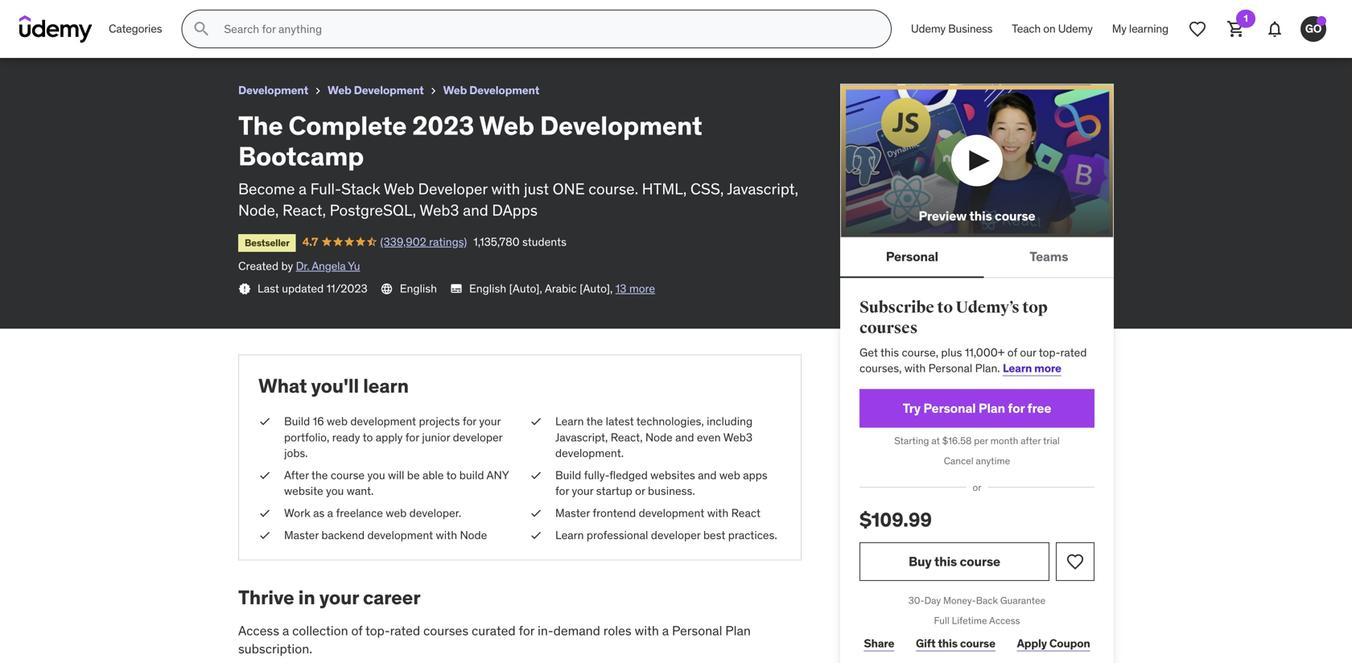 Task type: vqa. For each thing, say whether or not it's contained in the screenshot.
video
no



Task type: describe. For each thing, give the bounding box(es) containing it.
this for preview
[[970, 208, 992, 224]]

you'll
[[311, 374, 359, 398]]

in-
[[538, 623, 554, 639]]

angela
[[312, 259, 346, 273]]

web inside build fully-fledged websites and web apps for your startup or business.
[[720, 468, 740, 483]]

latest
[[606, 414, 634, 429]]

learn the latest technologies, including javascript, react, node and even web3 development.
[[555, 414, 753, 460]]

plus
[[941, 345, 962, 360]]

thrive in your career
[[238, 585, 421, 610]]

to inside 'subscribe to udemy's top courses'
[[937, 298, 953, 317]]

get
[[860, 345, 878, 360]]

english [auto], arabic [auto] , 13 more
[[469, 281, 655, 296]]

a up subscription.
[[282, 623, 289, 639]]

master for master backend development with node
[[284, 528, 319, 543]]

this for gift
[[938, 636, 958, 651]]

personal up $16.58
[[924, 400, 976, 417]]

apply
[[1017, 636, 1047, 651]]

just
[[524, 179, 549, 199]]

1 horizontal spatial students
[[522, 234, 567, 249]]

plan inside access a collection of top-rated courses curated for in-demand roles with a personal plan subscription.
[[726, 623, 751, 639]]

even
[[697, 430, 721, 445]]

personal button
[[840, 238, 984, 276]]

anytime
[[976, 455, 1010, 467]]

learn
[[363, 374, 409, 398]]

trial
[[1043, 435, 1060, 447]]

1 horizontal spatial (339,902 ratings)
[[380, 234, 467, 249]]

english for english [auto], arabic [auto] , 13 more
[[469, 281, 506, 296]]

javascript, inside learn the latest technologies, including javascript, react, node and even web3 development.
[[555, 430, 608, 445]]

teams
[[1030, 248, 1068, 265]]

per
[[974, 435, 988, 447]]

1 vertical spatial 4.7
[[302, 234, 318, 249]]

in
[[298, 585, 315, 610]]

xsmall image for master backend development with node
[[258, 528, 271, 544]]

react, inside the complete 2023 web development bootcamp become a full-stack web developer with just one course. html, css, javascript, node, react, postgresql, web3 and dapps
[[283, 201, 326, 220]]

a right "as"
[[327, 506, 333, 521]]

build for for
[[555, 468, 581, 483]]

xsmall image for work as a freelance web developer.
[[258, 506, 271, 521]]

this for get
[[881, 345, 899, 360]]

a inside the complete 2023 web development bootcamp become a full-stack web developer with just one course. html, css, javascript, node, react, postgresql, web3 and dapps
[[299, 179, 307, 199]]

categories button
[[99, 10, 172, 48]]

try personal plan for free link
[[860, 389, 1095, 428]]

categories
[[109, 21, 162, 36]]

course for gift this course
[[960, 636, 996, 651]]

buy this course
[[909, 553, 1001, 570]]

buy
[[909, 553, 932, 570]]

on
[[1043, 21, 1056, 36]]

1 horizontal spatial plan
[[979, 400, 1005, 417]]

for inside build fully-fledged websites and web apps for your startup or business.
[[555, 484, 569, 498]]

for right apply
[[406, 430, 419, 445]]

1
[[1244, 12, 1248, 25]]

access inside access a collection of top-rated courses curated for in-demand roles with a personal plan subscription.
[[238, 623, 279, 639]]

[auto]
[[580, 281, 610, 296]]

1 horizontal spatial you
[[367, 468, 385, 483]]

one
[[553, 179, 585, 199]]

access a collection of top-rated courses curated for in-demand roles with a personal plan subscription.
[[238, 623, 751, 657]]

what you'll learn
[[258, 374, 409, 398]]

english for english
[[400, 281, 437, 296]]

starting
[[895, 435, 929, 447]]

course language image
[[381, 282, 393, 295]]

top- inside get this course, plus 11,000+ of our top-rated courses, with personal plan.
[[1039, 345, 1061, 360]]

learn more
[[1003, 361, 1062, 376]]

css,
[[691, 179, 724, 199]]

udemy business link
[[901, 10, 1002, 48]]

the for the complete 2023 web development bootcamp
[[13, 7, 35, 23]]

practices.
[[728, 528, 777, 543]]

0 horizontal spatial bestseller
[[19, 30, 64, 43]]

html,
[[642, 179, 687, 199]]

get this course, plus 11,000+ of our top-rated courses, with personal plan.
[[860, 345, 1087, 376]]

created
[[238, 259, 279, 273]]

stack
[[341, 179, 380, 199]]

backend
[[321, 528, 365, 543]]

0 horizontal spatial 1,135,780
[[205, 28, 251, 43]]

fully-
[[584, 468, 610, 483]]

for inside access a collection of top-rated courses curated for in-demand roles with a personal plan subscription.
[[519, 623, 535, 639]]

access inside 30-day money-back guarantee full lifetime access
[[989, 615, 1020, 627]]

portfolio,
[[284, 430, 330, 445]]

udemy inside the teach on udemy link
[[1058, 21, 1093, 36]]

shopping cart with 1 item image
[[1227, 19, 1246, 39]]

go
[[1305, 21, 1322, 36]]

[auto], arabic
[[509, 281, 577, 296]]

collection
[[292, 623, 348, 639]]

our
[[1020, 345, 1037, 360]]

curated
[[472, 623, 516, 639]]

able
[[423, 468, 444, 483]]

teach
[[1012, 21, 1041, 36]]

1 horizontal spatial developer
[[651, 528, 701, 543]]

work
[[284, 506, 310, 521]]

will
[[388, 468, 404, 483]]

with down developer.
[[436, 528, 457, 543]]

be
[[407, 468, 420, 483]]

share
[[864, 636, 895, 651]]

gift
[[916, 636, 936, 651]]

jobs.
[[284, 446, 308, 460]]

1 horizontal spatial wishlist image
[[1188, 19, 1207, 39]]

1 vertical spatial ratings)
[[429, 234, 467, 249]]

teach on udemy
[[1012, 21, 1093, 36]]

0 horizontal spatial wishlist image
[[1066, 552, 1085, 572]]

development.
[[555, 446, 624, 460]]

by
[[281, 259, 293, 273]]

,
[[610, 281, 613, 296]]

1 link
[[1217, 10, 1256, 48]]

0 horizontal spatial ratings)
[[160, 28, 198, 43]]

$109.99
[[860, 508, 932, 532]]

apps
[[743, 468, 768, 483]]

course for after the course you will be able to build any website you want.
[[331, 468, 365, 483]]

preview
[[919, 208, 967, 224]]

of inside access a collection of top-rated courses curated for in-demand roles with a personal plan subscription.
[[351, 623, 363, 639]]

preview this course button
[[840, 84, 1114, 238]]

1 vertical spatial 1,135,780
[[474, 234, 520, 249]]

learn professional developer best practices.
[[555, 528, 777, 543]]

at
[[932, 435, 940, 447]]

gift this course
[[916, 636, 996, 651]]

development for master backend development with node
[[367, 528, 433, 543]]

xsmall image for build 16 web development projects for your portfolio, ready to apply for junior developer jobs.
[[258, 414, 271, 430]]

websites
[[651, 468, 695, 483]]

2 web development link from the left
[[443, 80, 539, 100]]

1 vertical spatial you
[[326, 484, 344, 498]]

try personal plan for free
[[903, 400, 1052, 417]]

this for buy
[[935, 553, 957, 570]]

teach on udemy link
[[1002, 10, 1103, 48]]

go link
[[1294, 10, 1333, 48]]

want.
[[347, 484, 374, 498]]

node,
[[238, 201, 279, 220]]

1 vertical spatial node
[[460, 528, 487, 543]]

last
[[258, 281, 279, 296]]

personal inside access a collection of top-rated courses curated for in-demand roles with a personal plan subscription.
[[672, 623, 722, 639]]

last updated 11/2023
[[258, 281, 368, 296]]

plan.
[[975, 361, 1000, 376]]

udemy business
[[911, 21, 993, 36]]

learn for learn the latest technologies, including javascript, react, node and even web3 development.
[[555, 414, 584, 429]]

udemy inside udemy business link
[[911, 21, 946, 36]]

submit search image
[[192, 19, 211, 39]]



Task type: locate. For each thing, give the bounding box(es) containing it.
startup
[[596, 484, 633, 498]]

1 vertical spatial more
[[1035, 361, 1062, 376]]

developer down "master frontend development with react"
[[651, 528, 701, 543]]

0 vertical spatial and
[[463, 201, 488, 220]]

0 horizontal spatial of
[[351, 623, 363, 639]]

0 vertical spatial more
[[629, 281, 655, 296]]

build fully-fledged websites and web apps for your startup or business.
[[555, 468, 768, 498]]

1 vertical spatial development
[[639, 506, 705, 521]]

learn for learn more
[[1003, 361, 1032, 376]]

business
[[948, 21, 993, 36]]

development up apply
[[350, 414, 416, 429]]

0 horizontal spatial web3
[[420, 201, 459, 220]]

this
[[970, 208, 992, 224], [881, 345, 899, 360], [935, 553, 957, 570], [938, 636, 958, 651]]

you have alerts image
[[1317, 16, 1327, 26]]

access up subscription.
[[238, 623, 279, 639]]

1 horizontal spatial react,
[[611, 430, 643, 445]]

the inside the after the course you will be able to build any website you want.
[[311, 468, 328, 483]]

web left apps
[[720, 468, 740, 483]]

access
[[989, 615, 1020, 627], [238, 623, 279, 639]]

2 english from the left
[[469, 281, 506, 296]]

build for portfolio,
[[284, 414, 310, 429]]

ratings) up the closed captions image
[[429, 234, 467, 249]]

courses
[[860, 318, 918, 338], [423, 623, 469, 639]]

courses inside 'subscribe to udemy's top courses'
[[860, 318, 918, 338]]

to right able on the left bottom
[[446, 468, 457, 483]]

0 vertical spatial wishlist image
[[1188, 19, 1207, 39]]

1 horizontal spatial master
[[555, 506, 590, 521]]

top- inside access a collection of top-rated courses curated for in-demand roles with a personal plan subscription.
[[365, 623, 390, 639]]

rated
[[1061, 345, 1087, 360], [390, 623, 420, 639]]

0 vertical spatial development
[[350, 414, 416, 429]]

1 vertical spatial build
[[555, 468, 581, 483]]

my learning link
[[1103, 10, 1179, 48]]

top- right the our
[[1039, 345, 1061, 360]]

1 vertical spatial the
[[238, 109, 283, 142]]

(339,902 down postgresql,
[[380, 234, 426, 249]]

1,135,780 students down dapps
[[474, 234, 567, 249]]

courses,
[[860, 361, 902, 376]]

developer inside build 16 web development projects for your portfolio, ready to apply for junior developer jobs.
[[453, 430, 503, 445]]

build 16 web development projects for your portfolio, ready to apply for junior developer jobs.
[[284, 414, 503, 460]]

complete left categories
[[38, 7, 98, 23]]

roles
[[604, 623, 632, 639]]

2023
[[101, 7, 132, 23], [412, 109, 474, 142]]

full
[[934, 615, 950, 627]]

personal down plus
[[929, 361, 973, 376]]

0 vertical spatial plan
[[979, 400, 1005, 417]]

complete for the complete 2023 web development bootcamp become a full-stack web developer with just one course. html, css, javascript, node, react, postgresql, web3 and dapps
[[289, 109, 407, 142]]

web3 down including
[[723, 430, 753, 445]]

web
[[135, 7, 163, 23], [328, 83, 351, 97], [443, 83, 467, 97], [479, 109, 534, 142], [384, 179, 414, 199]]

your inside build fully-fledged websites and web apps for your startup or business.
[[572, 484, 594, 498]]

1 vertical spatial bestseller
[[245, 236, 290, 249]]

rated down career
[[390, 623, 420, 639]]

1 horizontal spatial top-
[[1039, 345, 1061, 360]]

1 vertical spatial the
[[311, 468, 328, 483]]

xsmall image
[[312, 85, 324, 97], [530, 414, 543, 430], [258, 468, 271, 483], [258, 506, 271, 521], [530, 506, 543, 521], [258, 528, 271, 544], [530, 528, 543, 544]]

learn up development.
[[555, 414, 584, 429]]

2 vertical spatial web
[[386, 506, 407, 521]]

updated
[[282, 281, 324, 296]]

dr. angela yu link
[[296, 259, 360, 273]]

web3 inside the complete 2023 web development bootcamp become a full-stack web developer with just one course. html, css, javascript, node, react, postgresql, web3 and dapps
[[420, 201, 459, 220]]

and down technologies,
[[675, 430, 694, 445]]

career
[[363, 585, 421, 610]]

web3 down developer
[[420, 201, 459, 220]]

build left the fully- on the left of page
[[555, 468, 581, 483]]

course
[[995, 208, 1036, 224], [331, 468, 365, 483], [960, 553, 1001, 570], [960, 636, 996, 651]]

0 vertical spatial web3
[[420, 201, 459, 220]]

1 english from the left
[[400, 281, 437, 296]]

0 horizontal spatial the
[[311, 468, 328, 483]]

master backend development with node
[[284, 528, 487, 543]]

0 vertical spatial build
[[284, 414, 310, 429]]

more down the our
[[1035, 361, 1062, 376]]

1 vertical spatial top-
[[365, 623, 390, 639]]

the inside learn the latest technologies, including javascript, react, node and even web3 development.
[[587, 414, 603, 429]]

rated inside access a collection of top-rated courses curated for in-demand roles with a personal plan subscription.
[[390, 623, 420, 639]]

web up master backend development with node
[[386, 506, 407, 521]]

development down work as a freelance web developer.
[[367, 528, 433, 543]]

to left apply
[[363, 430, 373, 445]]

1 vertical spatial wishlist image
[[1066, 552, 1085, 572]]

to left udemy's at right top
[[937, 298, 953, 317]]

of
[[1008, 345, 1017, 360], [351, 623, 363, 639]]

this up courses, at the bottom of the page
[[881, 345, 899, 360]]

1 horizontal spatial (339,902
[[380, 234, 426, 249]]

1 horizontal spatial 2023
[[412, 109, 474, 142]]

$16.58
[[942, 435, 972, 447]]

javascript,
[[727, 179, 799, 199], [555, 430, 608, 445]]

postgresql,
[[330, 201, 416, 220]]

month
[[991, 435, 1019, 447]]

and inside learn the latest technologies, including javascript, react, node and even web3 development.
[[675, 430, 694, 445]]

ratings) down 'the complete 2023 web development bootcamp'
[[160, 28, 198, 43]]

try
[[903, 400, 921, 417]]

1,135,780 down dapps
[[474, 234, 520, 249]]

1 horizontal spatial the
[[238, 109, 283, 142]]

0 horizontal spatial your
[[319, 585, 359, 610]]

tab list
[[840, 238, 1114, 278]]

with up best
[[707, 506, 729, 521]]

complete up stack
[[289, 109, 407, 142]]

more
[[629, 281, 655, 296], [1035, 361, 1062, 376]]

1 horizontal spatial ratings)
[[429, 234, 467, 249]]

master for master frontend development with react
[[555, 506, 590, 521]]

1 vertical spatial developer
[[651, 528, 701, 543]]

1 horizontal spatial build
[[555, 468, 581, 483]]

1 vertical spatial master
[[284, 528, 319, 543]]

2023 right udemy image
[[101, 7, 132, 23]]

for left in-
[[519, 623, 535, 639]]

build inside build 16 web development projects for your portfolio, ready to apply for junior developer jobs.
[[284, 414, 310, 429]]

0 vertical spatial node
[[646, 430, 673, 445]]

personal down preview
[[886, 248, 939, 265]]

bootcamp inside the complete 2023 web development bootcamp become a full-stack web developer with just one course. html, css, javascript, node, react, postgresql, web3 and dapps
[[238, 140, 364, 172]]

0 vertical spatial top-
[[1039, 345, 1061, 360]]

course up want.
[[331, 468, 365, 483]]

top-
[[1039, 345, 1061, 360], [365, 623, 390, 639]]

xsmall image for build fully-fledged websites and web apps for your startup or business.
[[530, 468, 543, 483]]

0 horizontal spatial complete
[[38, 7, 98, 23]]

master left the frontend
[[555, 506, 590, 521]]

courses inside access a collection of top-rated courses curated for in-demand roles with a personal plan subscription.
[[423, 623, 469, 639]]

to inside build 16 web development projects for your portfolio, ready to apply for junior developer jobs.
[[363, 430, 373, 445]]

xsmall image
[[427, 85, 440, 97], [238, 282, 251, 295], [258, 414, 271, 430], [530, 468, 543, 483]]

javascript, right css,
[[727, 179, 799, 199]]

0 vertical spatial rated
[[1061, 345, 1087, 360]]

0 vertical spatial you
[[367, 468, 385, 483]]

and inside the complete 2023 web development bootcamp become a full-stack web developer with just one course. html, css, javascript, node, react, postgresql, web3 and dapps
[[463, 201, 488, 220]]

1 horizontal spatial complete
[[289, 109, 407, 142]]

0 horizontal spatial 1,135,780 students
[[205, 28, 298, 43]]

1 vertical spatial (339,902 ratings)
[[380, 234, 467, 249]]

course inside the after the course you will be able to build any website you want.
[[331, 468, 365, 483]]

0 horizontal spatial to
[[363, 430, 373, 445]]

1 web development from the left
[[328, 83, 424, 97]]

0 horizontal spatial more
[[629, 281, 655, 296]]

1 vertical spatial javascript,
[[555, 430, 608, 445]]

node down developer.
[[460, 528, 487, 543]]

1 horizontal spatial 4.7
[[302, 234, 318, 249]]

with inside the complete 2023 web development bootcamp become a full-stack web developer with just one course. html, css, javascript, node, react, postgresql, web3 and dapps
[[491, 179, 520, 199]]

learn inside learn the latest technologies, including javascript, react, node and even web3 development.
[[555, 414, 584, 429]]

0 horizontal spatial and
[[463, 201, 488, 220]]

you left want.
[[326, 484, 344, 498]]

technologies,
[[637, 414, 704, 429]]

best
[[703, 528, 726, 543]]

bootcamp up the full-
[[238, 140, 364, 172]]

starting at $16.58 per month after trial cancel anytime
[[895, 435, 1060, 467]]

course up back
[[960, 553, 1001, 570]]

this inside get this course, plus 11,000+ of our top-rated courses, with personal plan.
[[881, 345, 899, 360]]

buy this course button
[[860, 543, 1050, 581]]

build
[[459, 468, 484, 483]]

with
[[491, 179, 520, 199], [905, 361, 926, 376], [707, 506, 729, 521], [436, 528, 457, 543], [635, 623, 659, 639]]

1 horizontal spatial or
[[973, 481, 982, 494]]

this right buy
[[935, 553, 957, 570]]

what
[[258, 374, 307, 398]]

master frontend development with react
[[555, 506, 761, 521]]

0 vertical spatial 2023
[[101, 7, 132, 23]]

to inside the after the course you will be able to build any website you want.
[[446, 468, 457, 483]]

0 horizontal spatial web development
[[328, 83, 424, 97]]

xsmall image for master frontend development with react
[[530, 506, 543, 521]]

2 vertical spatial to
[[446, 468, 457, 483]]

0 vertical spatial to
[[937, 298, 953, 317]]

2 udemy from the left
[[1058, 21, 1093, 36]]

developer.
[[409, 506, 461, 521]]

bootcamp for the complete 2023 web development bootcamp become a full-stack web developer with just one course. html, css, javascript, node, react, postgresql, web3 and dapps
[[238, 140, 364, 172]]

Search for anything text field
[[221, 15, 872, 43]]

course,
[[902, 345, 939, 360]]

react, down the full-
[[283, 201, 326, 220]]

0 horizontal spatial 4.7
[[77, 28, 93, 43]]

business.
[[648, 484, 695, 498]]

0 vertical spatial courses
[[860, 318, 918, 338]]

with up dapps
[[491, 179, 520, 199]]

learn for learn professional developer best practices.
[[555, 528, 584, 543]]

for right 'projects'
[[463, 414, 477, 429]]

the for learn
[[587, 414, 603, 429]]

more right 13
[[629, 281, 655, 296]]

courses left curated
[[423, 623, 469, 639]]

apply
[[376, 430, 403, 445]]

1 horizontal spatial more
[[1035, 361, 1062, 376]]

after
[[284, 468, 309, 483]]

or down 'anytime'
[[973, 481, 982, 494]]

xsmall image for learn professional developer best practices.
[[530, 528, 543, 544]]

web inside build 16 web development projects for your portfolio, ready to apply for junior developer jobs.
[[327, 414, 348, 429]]

react, inside learn the latest technologies, including javascript, react, node and even web3 development.
[[611, 430, 643, 445]]

course down lifetime
[[960, 636, 996, 651]]

closed captions image
[[450, 282, 463, 295]]

development down business.
[[639, 506, 705, 521]]

complete
[[38, 7, 98, 23], [289, 109, 407, 142]]

the
[[13, 7, 35, 23], [238, 109, 283, 142]]

1,135,780 down 'the complete 2023 web development bootcamp'
[[205, 28, 251, 43]]

1,135,780
[[205, 28, 251, 43], [474, 234, 520, 249]]

my learning
[[1112, 21, 1169, 36]]

subscription.
[[238, 641, 312, 657]]

your right in
[[319, 585, 359, 610]]

2023 for the complete 2023 web development bootcamp become a full-stack web developer with just one course. html, css, javascript, node, react, postgresql, web3 and dapps
[[412, 109, 474, 142]]

xsmall image for learn the latest technologies, including javascript, react, node and even web3 development.
[[530, 414, 543, 430]]

top
[[1023, 298, 1048, 317]]

0 horizontal spatial web development link
[[328, 80, 424, 100]]

english right the course language image
[[400, 281, 437, 296]]

the for after
[[311, 468, 328, 483]]

2 horizontal spatial your
[[572, 484, 594, 498]]

developer up build
[[453, 430, 503, 445]]

dr.
[[296, 259, 309, 273]]

udemy left the business
[[911, 21, 946, 36]]

with down course,
[[905, 361, 926, 376]]

or inside build fully-fledged websites and web apps for your startup or business.
[[635, 484, 645, 498]]

english right the closed captions image
[[469, 281, 506, 296]]

(339,902 down 'the complete 2023 web development bootcamp'
[[111, 28, 158, 43]]

learn
[[1003, 361, 1032, 376], [555, 414, 584, 429], [555, 528, 584, 543]]

react, down latest
[[611, 430, 643, 445]]

build
[[284, 414, 310, 429], [555, 468, 581, 483]]

0 horizontal spatial plan
[[726, 623, 751, 639]]

javascript, up development.
[[555, 430, 608, 445]]

and down developer
[[463, 201, 488, 220]]

money-
[[943, 595, 976, 607]]

udemy image
[[19, 15, 93, 43]]

learn down the our
[[1003, 361, 1032, 376]]

the up website
[[311, 468, 328, 483]]

the for the complete 2023 web development bootcamp become a full-stack web developer with just one course. html, css, javascript, node, react, postgresql, web3 and dapps
[[238, 109, 283, 142]]

udemy right "on"
[[1058, 21, 1093, 36]]

0 horizontal spatial or
[[635, 484, 645, 498]]

with right roles
[[635, 623, 659, 639]]

the complete 2023 web development bootcamp become a full-stack web developer with just one course. html, css, javascript, node, react, postgresql, web3 and dapps
[[238, 109, 799, 220]]

learn left professional
[[555, 528, 584, 543]]

13 more button
[[616, 281, 655, 297]]

projects
[[419, 414, 460, 429]]

after
[[1021, 435, 1041, 447]]

0 vertical spatial students
[[254, 28, 298, 43]]

of left the our
[[1008, 345, 1017, 360]]

web3
[[420, 201, 459, 220], [723, 430, 753, 445]]

a right roles
[[662, 623, 669, 639]]

top- down career
[[365, 623, 390, 639]]

wishlist image
[[1188, 19, 1207, 39], [1066, 552, 1085, 572]]

0 horizontal spatial english
[[400, 281, 437, 296]]

apply coupon
[[1017, 636, 1090, 651]]

0 vertical spatial the
[[587, 414, 603, 429]]

1 horizontal spatial bestseller
[[245, 236, 290, 249]]

1 vertical spatial students
[[522, 234, 567, 249]]

4.7 up dr.
[[302, 234, 318, 249]]

1 web development link from the left
[[328, 80, 424, 100]]

fledged
[[610, 468, 648, 483]]

preview this course
[[919, 208, 1036, 224]]

1 horizontal spatial access
[[989, 615, 1020, 627]]

the inside the complete 2023 web development bootcamp become a full-stack web developer with just one course. html, css, javascript, node, react, postgresql, web3 and dapps
[[238, 109, 283, 142]]

0 vertical spatial react,
[[283, 201, 326, 220]]

xsmall image for after the course you will be able to build any website you want.
[[258, 468, 271, 483]]

of inside get this course, plus 11,000+ of our top-rated courses, with personal plan.
[[1008, 345, 1017, 360]]

your right 'projects'
[[479, 414, 501, 429]]

the left latest
[[587, 414, 603, 429]]

with inside access a collection of top-rated courses curated for in-demand roles with a personal plan subscription.
[[635, 623, 659, 639]]

1 horizontal spatial javascript,
[[727, 179, 799, 199]]

1 vertical spatial react,
[[611, 430, 643, 445]]

guarantee
[[1000, 595, 1046, 607]]

notifications image
[[1265, 19, 1285, 39]]

or down "fledged"
[[635, 484, 645, 498]]

rated up learn more at the right bottom of page
[[1061, 345, 1087, 360]]

courses down subscribe
[[860, 318, 918, 338]]

development
[[166, 7, 248, 23], [238, 83, 308, 97], [354, 83, 424, 97], [469, 83, 539, 97], [540, 109, 702, 142]]

4.7 left categories dropdown button
[[77, 28, 93, 43]]

you left will
[[367, 468, 385, 483]]

development inside build 16 web development projects for your portfolio, ready to apply for junior developer jobs.
[[350, 414, 416, 429]]

this right gift
[[938, 636, 958, 651]]

access down back
[[989, 615, 1020, 627]]

1 vertical spatial 2023
[[412, 109, 474, 142]]

4.7
[[77, 28, 93, 43], [302, 234, 318, 249]]

xsmall image for last updated 11/2023
[[238, 282, 251, 295]]

teams button
[[984, 238, 1114, 276]]

development for master frontend development with react
[[639, 506, 705, 521]]

tab list containing personal
[[840, 238, 1114, 278]]

rated inside get this course, plus 11,000+ of our top-rated courses, with personal plan.
[[1061, 345, 1087, 360]]

any
[[487, 468, 509, 483]]

1 vertical spatial plan
[[726, 623, 751, 639]]

for down development.
[[555, 484, 569, 498]]

2 vertical spatial your
[[319, 585, 359, 610]]

1 vertical spatial web3
[[723, 430, 753, 445]]

this right preview
[[970, 208, 992, 224]]

dapps
[[492, 201, 538, 220]]

a left the full-
[[299, 179, 307, 199]]

full-
[[310, 179, 341, 199]]

2023 for the complete 2023 web development bootcamp
[[101, 7, 132, 23]]

and right websites
[[698, 468, 717, 483]]

1 horizontal spatial 1,135,780 students
[[474, 234, 567, 249]]

2 web development from the left
[[443, 83, 539, 97]]

learn more link
[[1003, 361, 1062, 376]]

0 horizontal spatial the
[[13, 7, 35, 23]]

1 vertical spatial (339,902
[[380, 234, 426, 249]]

website
[[284, 484, 323, 498]]

learning
[[1129, 21, 1169, 36]]

1 vertical spatial 1,135,780 students
[[474, 234, 567, 249]]

complete inside the complete 2023 web development bootcamp become a full-stack web developer with just one course. html, css, javascript, node, react, postgresql, web3 and dapps
[[289, 109, 407, 142]]

personal inside button
[[886, 248, 939, 265]]

bootcamp up development link
[[250, 7, 314, 23]]

1 horizontal spatial web
[[386, 506, 407, 521]]

complete for the complete 2023 web development bootcamp
[[38, 7, 98, 23]]

1 horizontal spatial your
[[479, 414, 501, 429]]

master down the 'work'
[[284, 528, 319, 543]]

build inside build fully-fledged websites and web apps for your startup or business.
[[555, 468, 581, 483]]

for left free
[[1008, 400, 1025, 417]]

0 vertical spatial ratings)
[[160, 28, 198, 43]]

0 vertical spatial the
[[13, 7, 35, 23]]

with inside get this course, plus 11,000+ of our top-rated courses, with personal plan.
[[905, 361, 926, 376]]

1 udemy from the left
[[911, 21, 946, 36]]

course up teams
[[995, 208, 1036, 224]]

1 horizontal spatial the
[[587, 414, 603, 429]]

(339,902 ratings) up the closed captions image
[[380, 234, 467, 249]]

your down the fully- on the left of page
[[572, 484, 594, 498]]

after the course you will be able to build any website you want.
[[284, 468, 509, 498]]

personal right roles
[[672, 623, 722, 639]]

0 horizontal spatial you
[[326, 484, 344, 498]]

0 horizontal spatial udemy
[[911, 21, 946, 36]]

1 horizontal spatial rated
[[1061, 345, 1087, 360]]

node down technologies,
[[646, 430, 673, 445]]

0 vertical spatial learn
[[1003, 361, 1032, 376]]

and inside build fully-fledged websites and web apps for your startup or business.
[[698, 468, 717, 483]]

1,135,780 students up development link
[[205, 28, 298, 43]]

1 horizontal spatial web3
[[723, 430, 753, 445]]

0 vertical spatial master
[[555, 506, 590, 521]]

personal
[[886, 248, 939, 265], [929, 361, 973, 376], [924, 400, 976, 417], [672, 623, 722, 639]]

of right collection
[[351, 623, 363, 639]]

2023 inside the complete 2023 web development bootcamp become a full-stack web developer with just one course. html, css, javascript, node, react, postgresql, web3 and dapps
[[412, 109, 474, 142]]

0 vertical spatial (339,902 ratings)
[[111, 28, 198, 43]]

development link
[[238, 80, 308, 100]]

course.
[[589, 179, 638, 199]]

students up development link
[[254, 28, 298, 43]]

1 vertical spatial learn
[[555, 414, 584, 429]]

development inside the complete 2023 web development bootcamp become a full-stack web developer with just one course. html, css, javascript, node, react, postgresql, web3 and dapps
[[540, 109, 702, 142]]

0 vertical spatial (339,902
[[111, 28, 158, 43]]

bootcamp for the complete 2023 web development bootcamp
[[250, 7, 314, 23]]

for
[[1008, 400, 1025, 417], [463, 414, 477, 429], [406, 430, 419, 445], [555, 484, 569, 498], [519, 623, 535, 639]]

1 horizontal spatial courses
[[860, 318, 918, 338]]

0 horizontal spatial students
[[254, 28, 298, 43]]

0 vertical spatial javascript,
[[727, 179, 799, 199]]

0 vertical spatial bootcamp
[[250, 7, 314, 23]]

as
[[313, 506, 325, 521]]

course for buy this course
[[960, 553, 1001, 570]]

0 vertical spatial complete
[[38, 7, 98, 23]]

thrive
[[238, 585, 294, 610]]

english
[[400, 281, 437, 296], [469, 281, 506, 296]]

build up portfolio,
[[284, 414, 310, 429]]

0 vertical spatial 1,135,780 students
[[205, 28, 298, 43]]

node inside learn the latest technologies, including javascript, react, node and even web3 development.
[[646, 430, 673, 445]]

day
[[925, 595, 941, 607]]

students down dapps
[[522, 234, 567, 249]]

javascript, inside the complete 2023 web development bootcamp become a full-stack web developer with just one course. html, css, javascript, node, react, postgresql, web3 and dapps
[[727, 179, 799, 199]]

1 horizontal spatial node
[[646, 430, 673, 445]]

(339,902 ratings) down 'the complete 2023 web development bootcamp'
[[111, 28, 198, 43]]

course for preview this course
[[995, 208, 1036, 224]]

udemy's
[[956, 298, 1020, 317]]

web3 inside learn the latest technologies, including javascript, react, node and even web3 development.
[[723, 430, 753, 445]]

master
[[555, 506, 590, 521], [284, 528, 319, 543]]

1 vertical spatial complete
[[289, 109, 407, 142]]

2023 up developer
[[412, 109, 474, 142]]

your inside build 16 web development projects for your portfolio, ready to apply for junior developer jobs.
[[479, 414, 501, 429]]

web up ready
[[327, 414, 348, 429]]

personal inside get this course, plus 11,000+ of our top-rated courses, with personal plan.
[[929, 361, 973, 376]]

0 vertical spatial web
[[327, 414, 348, 429]]



